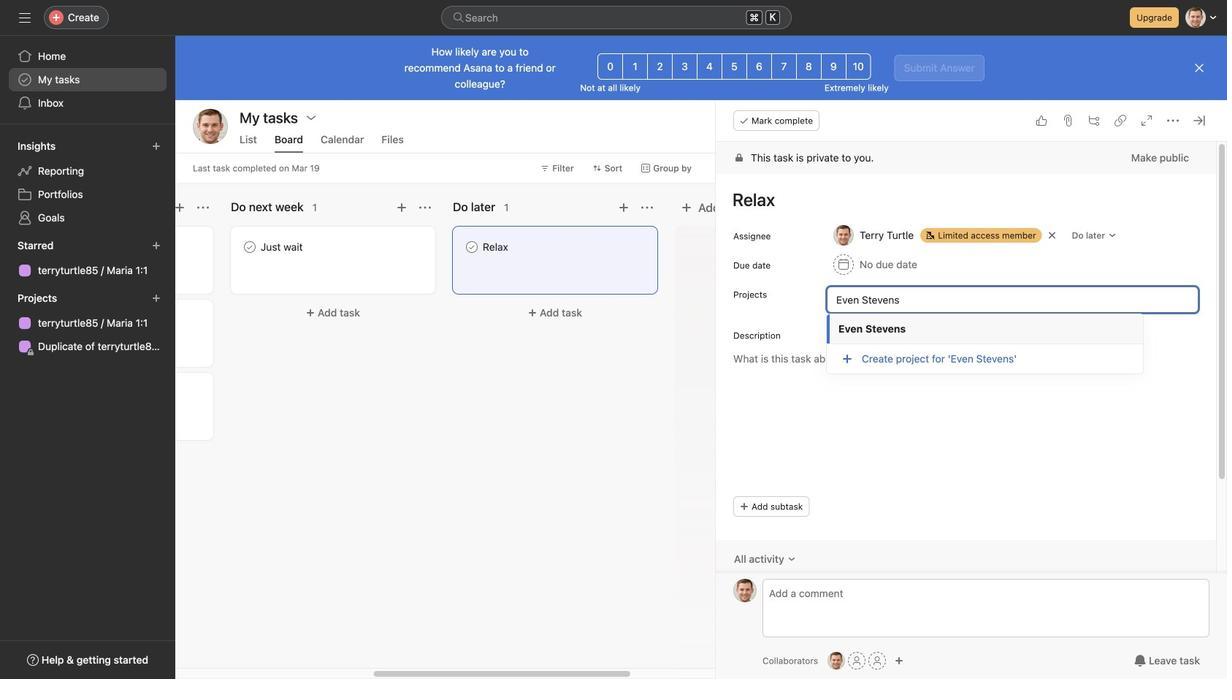 Task type: describe. For each thing, give the bounding box(es) containing it.
view profile settings image
[[193, 109, 228, 144]]

add task image for more section actions icon related to mark complete icon's mark complete checkbox
[[396, 202, 408, 213]]

mark complete checkbox for more section actions icon for mark complete image
[[463, 238, 481, 256]]

hide sidebar image
[[19, 12, 31, 23]]

show options image
[[305, 112, 317, 124]]

0 horizontal spatial add or remove collaborators image
[[828, 652, 846, 670]]

more actions for this task image
[[1168, 115, 1180, 126]]

projects element
[[0, 285, 175, 361]]

remove assignee image
[[1049, 231, 1057, 240]]

full screen image
[[1142, 115, 1153, 126]]

Add task to a project... text field
[[827, 287, 1199, 313]]

global element
[[0, 36, 175, 124]]

copy task link image
[[1115, 115, 1127, 126]]

more section actions image for mark complete icon
[[420, 202, 431, 213]]

Task Name text field
[[724, 183, 1199, 216]]

mark complete checkbox for more section actions icon related to mark complete icon
[[241, 238, 259, 256]]

0 likes. click to like this task image
[[1036, 115, 1048, 126]]

open user profile image
[[734, 579, 757, 602]]

1 add task image from the left
[[174, 202, 186, 213]]

add task image for mark complete checkbox associated with more section actions icon for mark complete image
[[618, 202, 630, 213]]

dismiss image
[[1194, 62, 1206, 74]]

starred element
[[0, 232, 175, 285]]

all activity image
[[788, 555, 797, 564]]



Task type: vqa. For each thing, say whether or not it's contained in the screenshot.
Close details image
yes



Task type: locate. For each thing, give the bounding box(es) containing it.
close details image
[[1194, 115, 1206, 126]]

add subtask image
[[1089, 115, 1101, 126]]

2 more section actions image from the left
[[642, 202, 653, 213]]

1 horizontal spatial mark complete checkbox
[[463, 238, 481, 256]]

mark complete image
[[463, 238, 481, 256]]

main content inside 'relax' dialog
[[716, 142, 1217, 679]]

add or remove collaborators image
[[828, 652, 846, 670], [895, 656, 904, 665]]

0 horizontal spatial more section actions image
[[420, 202, 431, 213]]

0 horizontal spatial add task image
[[174, 202, 186, 213]]

add task image
[[174, 202, 186, 213], [396, 202, 408, 213], [618, 202, 630, 213]]

more section actions image for mark complete image
[[642, 202, 653, 213]]

1 mark complete checkbox from the left
[[241, 238, 259, 256]]

1 more section actions image from the left
[[420, 202, 431, 213]]

attachments: add a file to this task, relax image
[[1063, 115, 1074, 126]]

option
[[827, 314, 1144, 344]]

None radio
[[722, 53, 748, 80], [772, 53, 797, 80], [821, 53, 847, 80], [722, 53, 748, 80], [772, 53, 797, 80], [821, 53, 847, 80]]

Mark complete checkbox
[[241, 238, 259, 256], [463, 238, 481, 256]]

3 add task image from the left
[[618, 202, 630, 213]]

2 horizontal spatial add task image
[[618, 202, 630, 213]]

mark complete image
[[241, 238, 259, 256]]

1 horizontal spatial add or remove collaborators image
[[895, 656, 904, 665]]

more section actions image
[[420, 202, 431, 213], [642, 202, 653, 213]]

main content
[[716, 142, 1217, 679]]

relax dialog
[[716, 100, 1228, 679]]

2 add task image from the left
[[396, 202, 408, 213]]

0 horizontal spatial mark complete checkbox
[[241, 238, 259, 256]]

None radio
[[598, 53, 624, 80], [623, 53, 648, 80], [648, 53, 673, 80], [673, 53, 698, 80], [697, 53, 723, 80], [747, 53, 773, 80], [797, 53, 822, 80], [846, 53, 872, 80], [598, 53, 624, 80], [623, 53, 648, 80], [648, 53, 673, 80], [673, 53, 698, 80], [697, 53, 723, 80], [747, 53, 773, 80], [797, 53, 822, 80], [846, 53, 872, 80]]

None field
[[441, 6, 792, 29]]

1 horizontal spatial more section actions image
[[642, 202, 653, 213]]

new insights image
[[152, 142, 161, 151]]

insights element
[[0, 133, 175, 232]]

Search tasks, projects, and more text field
[[441, 6, 792, 29]]

option group
[[598, 53, 872, 80]]

2 mark complete checkbox from the left
[[463, 238, 481, 256]]

1 horizontal spatial add task image
[[396, 202, 408, 213]]



